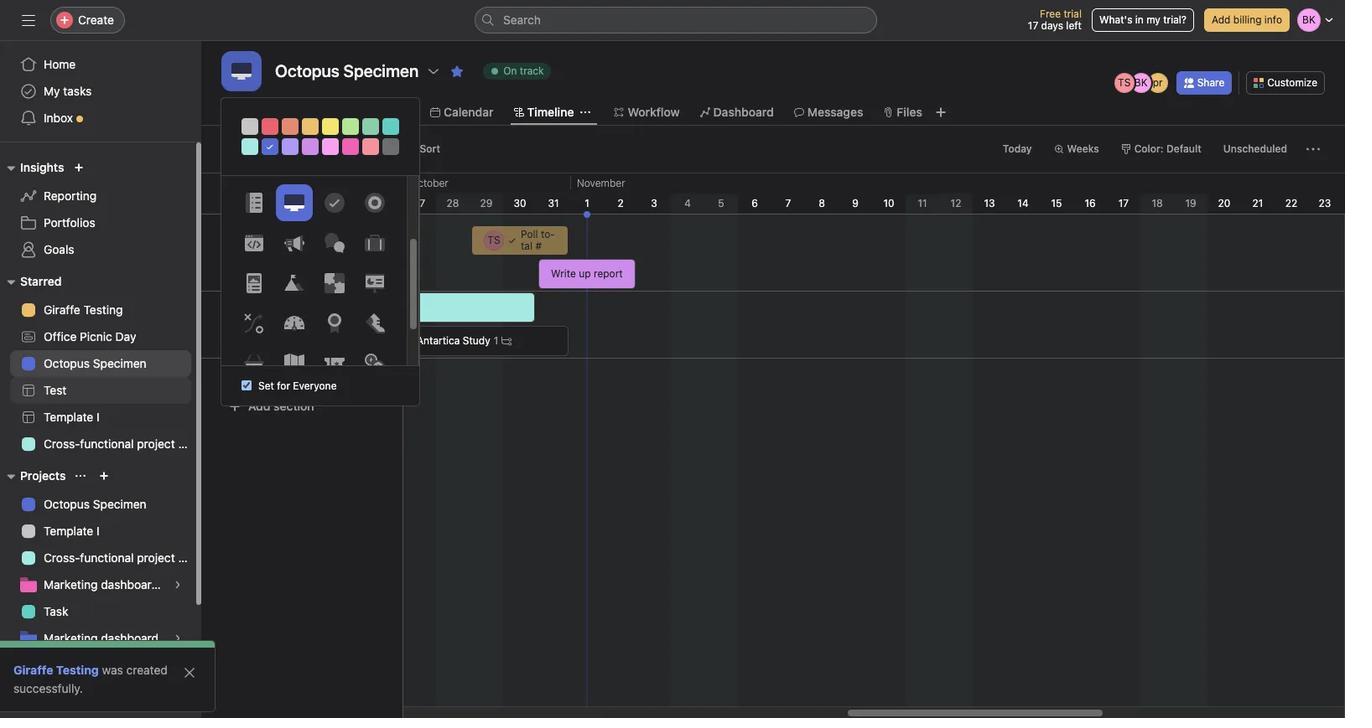 Task type: vqa. For each thing, say whether or not it's contained in the screenshot.
left the first
no



Task type: locate. For each thing, give the bounding box(es) containing it.
1 vertical spatial cross-functional project plan link
[[10, 545, 201, 572]]

0 vertical spatial cross-
[[44, 437, 80, 451]]

2 octopus specimen link from the top
[[10, 492, 191, 518]]

octopus specimen inside projects element
[[44, 497, 147, 512]]

office picnic day link
[[10, 324, 191, 351]]

giraffe
[[44, 303, 80, 317], [44, 659, 80, 673], [13, 664, 53, 678]]

giraffe inside starred element
[[44, 303, 80, 317]]

calendar link
[[430, 103, 494, 122]]

22 up the to
[[246, 197, 258, 210]]

1 vertical spatial template i link
[[10, 518, 191, 545]]

0 vertical spatial i
[[97, 410, 100, 424]]

billing
[[1234, 13, 1262, 26]]

2 functional from the top
[[80, 551, 134, 565]]

giraffe inside projects element
[[44, 659, 80, 673]]

1 marketing from the top
[[44, 578, 98, 592]]

0 vertical spatial project
[[137, 437, 175, 451]]

0 vertical spatial marketing
[[44, 578, 98, 592]]

specimen down new project or portfolio icon
[[93, 497, 147, 512]]

17
[[1028, 19, 1039, 32], [1119, 197, 1129, 210]]

template i link down test
[[10, 404, 191, 431]]

cross- up marketing dashboards link
[[44, 551, 80, 565]]

1 vertical spatial add
[[242, 143, 261, 155]]

11
[[918, 197, 927, 210]]

total
[[521, 228, 555, 253]]

1 vertical spatial plan
[[178, 551, 201, 565]]

5
[[718, 197, 725, 210]]

project inside starred element
[[137, 437, 175, 451]]

octopus specimen
[[44, 357, 147, 371], [44, 497, 147, 512]]

octopus specimen link down picnic
[[10, 351, 191, 378]]

template i inside starred element
[[44, 410, 100, 424]]

tasks
[[63, 84, 92, 98]]

write up report
[[551, 268, 623, 280]]

functional up new project or portfolio icon
[[80, 437, 134, 451]]

do
[[265, 236, 279, 250]]

cross-functional project plan up new project or portfolio icon
[[44, 437, 201, 451]]

1 functional from the top
[[80, 437, 134, 451]]

list link
[[310, 103, 344, 122]]

2 cross- from the top
[[44, 551, 80, 565]]

2 template i from the top
[[44, 524, 100, 539]]

mountain flag image
[[284, 273, 304, 294]]

giraffe testing
[[44, 303, 123, 317], [44, 659, 123, 673], [13, 664, 99, 678]]

testing down marketing dashboard link
[[83, 659, 123, 673]]

1 horizontal spatial ts
[[1118, 76, 1131, 89]]

report
[[594, 268, 623, 280]]

computer image
[[232, 61, 252, 81], [284, 193, 304, 213]]

project for 1st cross-functional project plan link from the top
[[137, 437, 175, 451]]

marketing up the task
[[44, 578, 98, 592]]

days
[[1042, 19, 1064, 32]]

check image
[[324, 193, 344, 213]]

sort button
[[399, 138, 448, 161]]

template i inside projects element
[[44, 524, 100, 539]]

briefcase image
[[365, 233, 385, 253]]

on track button
[[476, 60, 558, 83]]

cross- inside projects element
[[44, 551, 80, 565]]

task
[[264, 143, 284, 155]]

21
[[213, 197, 223, 210], [1253, 197, 1264, 210]]

marketing for marketing dashboard
[[44, 632, 98, 646]]

octopus inside projects element
[[44, 497, 90, 512]]

cross- up projects in the bottom left of the page
[[44, 437, 80, 451]]

sort
[[420, 143, 441, 155]]

add inside button
[[242, 143, 261, 155]]

octopus specimen link inside projects element
[[10, 492, 191, 518]]

giraffe testing up successfully.
[[13, 664, 99, 678]]

project up see details, marketing dashboards icon
[[137, 551, 175, 565]]

2 octopus specimen from the top
[[44, 497, 147, 512]]

2 cross-functional project plan from the top
[[44, 551, 201, 565]]

ticket image
[[324, 354, 344, 374]]

1 project from the top
[[137, 437, 175, 451]]

1 octopus specimen from the top
[[44, 357, 147, 371]]

specimen inside projects element
[[93, 497, 147, 512]]

1 horizontal spatial 17
[[1119, 197, 1129, 210]]

2 i from the top
[[97, 524, 100, 539]]

1 template from the top
[[44, 410, 93, 424]]

template down test
[[44, 410, 93, 424]]

1 vertical spatial octopus specimen
[[44, 497, 147, 512]]

starred element
[[0, 267, 201, 461]]

hide sidebar image
[[22, 13, 35, 27]]

0 vertical spatial leftcount image
[[395, 303, 405, 313]]

1 horizontal spatial 22
[[1286, 197, 1298, 210]]

test link
[[10, 378, 191, 404]]

2 octopus from the top
[[44, 497, 90, 512]]

functional up the marketing dashboards at left bottom
[[80, 551, 134, 565]]

office
[[44, 330, 77, 344]]

cross-
[[44, 437, 80, 451], [44, 551, 80, 565]]

21 inside october 21
[[213, 197, 223, 210]]

template i down 'show options, current sort, top' image
[[44, 524, 100, 539]]

octopus specimen link down new project or portfolio icon
[[10, 492, 191, 518]]

2 vertical spatial add
[[248, 399, 271, 414]]

0 horizontal spatial ts
[[488, 234, 501, 247]]

add down set
[[248, 399, 271, 414]]

functional inside projects element
[[80, 551, 134, 565]]

cross-functional project plan link up new project or portfolio icon
[[10, 431, 201, 458]]

template i link
[[10, 404, 191, 431], [10, 518, 191, 545]]

see details, marketing dashboard image
[[173, 634, 183, 644]]

testing inside projects element
[[83, 659, 123, 673]]

add left 'billing'
[[1212, 13, 1231, 26]]

0 vertical spatial computer image
[[232, 61, 252, 81]]

2 marketing from the top
[[44, 632, 98, 646]]

ts left bk
[[1118, 76, 1131, 89]]

1 vertical spatial octopus specimen link
[[10, 492, 191, 518]]

1 inside november 1
[[585, 197, 590, 210]]

23 down more actions image
[[1319, 197, 1332, 210]]

line and symbols image
[[244, 314, 264, 334]]

color: default
[[1135, 143, 1202, 155]]

plan inside starred element
[[178, 437, 201, 451]]

giraffe testing link up picnic
[[10, 297, 191, 324]]

1 vertical spatial functional
[[80, 551, 134, 565]]

everyone
[[293, 380, 337, 393]]

2 21 from the left
[[1253, 197, 1264, 210]]

search list box
[[475, 7, 878, 34]]

study
[[463, 335, 491, 347]]

marketing dashboard link
[[10, 626, 191, 653]]

1 vertical spatial marketing
[[44, 632, 98, 646]]

15
[[1052, 197, 1062, 210]]

invite button
[[16, 682, 88, 712]]

add tab image
[[935, 106, 948, 119]]

0 vertical spatial template i link
[[10, 404, 191, 431]]

puzzle image
[[324, 273, 344, 294]]

giraffe testing link
[[10, 297, 191, 324], [10, 653, 191, 680], [13, 664, 99, 678]]

giraffe testing inside starred element
[[44, 303, 123, 317]]

global element
[[0, 41, 201, 142]]

0 vertical spatial cross-functional project plan
[[44, 437, 201, 451]]

cross- inside starred element
[[44, 437, 80, 451]]

1 i from the top
[[97, 410, 100, 424]]

1 vertical spatial specimen
[[93, 497, 147, 512]]

18
[[1152, 197, 1163, 210]]

test
[[44, 383, 66, 398]]

tab actions image
[[581, 107, 591, 117]]

1 cross- from the top
[[44, 437, 80, 451]]

marketing for marketing dashboards
[[44, 578, 98, 592]]

21 right 20
[[1253, 197, 1264, 210]]

2 specimen from the top
[[93, 497, 147, 512]]

board link
[[364, 103, 410, 122]]

17 left 18
[[1119, 197, 1129, 210]]

0 vertical spatial octopus specimen link
[[10, 351, 191, 378]]

marketing dashboard
[[44, 632, 159, 646]]

0 horizontal spatial 22
[[246, 197, 258, 210]]

info
[[1265, 13, 1283, 26]]

template down 'show options, current sort, top' image
[[44, 524, 93, 539]]

1 cross-functional project plan from the top
[[44, 437, 201, 451]]

poll total #
[[521, 228, 555, 253]]

0 horizontal spatial 17
[[1028, 19, 1039, 32]]

reporting
[[44, 189, 97, 203]]

cross-functional project plan up dashboards
[[44, 551, 201, 565]]

0 vertical spatial template i
[[44, 410, 100, 424]]

task
[[44, 605, 68, 619]]

template i down test
[[44, 410, 100, 424]]

1 down november
[[585, 197, 590, 210]]

new project or portfolio image
[[99, 471, 109, 482]]

cross-functional project plan inside projects element
[[44, 551, 201, 565]]

0 horizontal spatial computer image
[[232, 61, 252, 81]]

octopus down 'show options, current sort, top' image
[[44, 497, 90, 512]]

1 vertical spatial project
[[137, 551, 175, 565]]

plan for 1st cross-functional project plan link from the top
[[178, 437, 201, 451]]

unscheduled button
[[1216, 138, 1295, 161]]

workflow link
[[614, 103, 680, 122]]

23
[[279, 197, 291, 210], [1319, 197, 1332, 210]]

0 vertical spatial specimen
[[93, 357, 147, 371]]

21 left notebook image
[[213, 197, 223, 210]]

1 octopus from the top
[[44, 357, 90, 371]]

2 23 from the left
[[1319, 197, 1332, 210]]

1 horizontal spatial 23
[[1319, 197, 1332, 210]]

dashboard
[[714, 105, 774, 119]]

task link
[[10, 599, 191, 626]]

octopus
[[44, 357, 90, 371], [44, 497, 90, 512]]

17 left days
[[1028, 19, 1039, 32]]

what's in my trial? button
[[1092, 8, 1195, 32]]

template i link up the marketing dashboards at left bottom
[[10, 518, 191, 545]]

specimen down day
[[93, 357, 147, 371]]

home
[[44, 57, 76, 71]]

giraffe testing up office picnic day
[[44, 303, 123, 317]]

0 vertical spatial 1
[[585, 197, 590, 210]]

computer image left 24
[[284, 193, 304, 213]]

0 horizontal spatial 21
[[213, 197, 223, 210]]

cross-functional project plan link up the marketing dashboards at left bottom
[[10, 545, 201, 572]]

0 vertical spatial octopus specimen
[[44, 357, 147, 371]]

1 plan from the top
[[178, 437, 201, 451]]

1 21 from the left
[[213, 197, 223, 210]]

cross-functional project plan inside starred element
[[44, 437, 201, 451]]

giraffe testing inside projects element
[[44, 659, 123, 673]]

1 vertical spatial cross-functional project plan
[[44, 551, 201, 565]]

1 octopus specimen link from the top
[[10, 351, 191, 378]]

antartica
[[417, 335, 460, 347]]

0 vertical spatial 17
[[1028, 19, 1039, 32]]

giraffe testing link down marketing dashboard
[[10, 653, 191, 680]]

cross-functional project plan link
[[10, 431, 201, 458], [10, 545, 201, 572]]

color:
[[1135, 143, 1164, 155]]

add
[[1212, 13, 1231, 26], [242, 143, 261, 155], [248, 399, 271, 414]]

plan inside projects element
[[178, 551, 201, 565]]

giraffe testing for giraffe testing link in starred element
[[44, 303, 123, 317]]

computer image up overview link
[[232, 61, 252, 81]]

template i for 2nd template i link from the top
[[44, 524, 100, 539]]

octopus down office
[[44, 357, 90, 371]]

i inside projects element
[[97, 524, 100, 539]]

project down test link
[[137, 437, 175, 451]]

projects button
[[0, 466, 66, 487]]

1 horizontal spatial 21
[[1253, 197, 1264, 210]]

1 horizontal spatial 1
[[585, 197, 590, 210]]

add left task
[[242, 143, 261, 155]]

ts
[[1118, 76, 1131, 89], [488, 234, 501, 247]]

functional
[[80, 437, 134, 451], [80, 551, 134, 565]]

1 vertical spatial i
[[97, 524, 100, 539]]

giraffe testing link inside projects element
[[10, 653, 191, 680]]

octopus specimen down new project or portfolio icon
[[44, 497, 147, 512]]

i up the marketing dashboards at left bottom
[[97, 524, 100, 539]]

octopus specimen link
[[10, 351, 191, 378], [10, 492, 191, 518]]

0 vertical spatial plan
[[178, 437, 201, 451]]

add for add billing info
[[1212, 13, 1231, 26]]

i inside starred element
[[97, 410, 100, 424]]

project
[[137, 437, 175, 451], [137, 551, 175, 565]]

0 vertical spatial octopus
[[44, 357, 90, 371]]

functional inside starred element
[[80, 437, 134, 451]]

marketing down the task
[[44, 632, 98, 646]]

1 vertical spatial cross-
[[44, 551, 80, 565]]

0 horizontal spatial 23
[[279, 197, 291, 210]]

template inside starred element
[[44, 410, 93, 424]]

to
[[248, 236, 262, 250]]

template i for 1st template i link from the top
[[44, 410, 100, 424]]

1 template i from the top
[[44, 410, 100, 424]]

1 horizontal spatial computer image
[[284, 193, 304, 213]]

overview
[[238, 105, 290, 119]]

1 vertical spatial octopus
[[44, 497, 90, 512]]

0 vertical spatial template
[[44, 410, 93, 424]]

left
[[1067, 19, 1082, 32]]

25
[[346, 197, 358, 210]]

search
[[503, 13, 541, 27]]

2 template i link from the top
[[10, 518, 191, 545]]

30
[[514, 197, 526, 210]]

22 down unscheduled 'dropdown button'
[[1286, 197, 1298, 210]]

i for 2nd template i link from the top
[[97, 524, 100, 539]]

2 cross-functional project plan link from the top
[[10, 545, 201, 572]]

i
[[97, 410, 100, 424], [97, 524, 100, 539]]

0 vertical spatial add
[[1212, 13, 1231, 26]]

1 vertical spatial computer image
[[284, 193, 304, 213]]

1 vertical spatial template i
[[44, 524, 100, 539]]

0 vertical spatial functional
[[80, 437, 134, 451]]

template for 1st template i link from the top
[[44, 410, 93, 424]]

1 22 from the left
[[246, 197, 258, 210]]

23 right notebook image
[[279, 197, 291, 210]]

map image
[[284, 354, 304, 374]]

october 21
[[213, 177, 449, 210]]

1 horizontal spatial leftcount image
[[502, 336, 512, 346]]

i down test link
[[97, 410, 100, 424]]

1 vertical spatial template
[[44, 524, 93, 539]]

2 plan from the top
[[178, 551, 201, 565]]

29
[[480, 197, 493, 210]]

testing up office picnic day link
[[83, 303, 123, 317]]

1 specimen from the top
[[93, 357, 147, 371]]

1 vertical spatial 1
[[494, 335, 499, 347]]

shoe image
[[365, 314, 385, 334]]

leftcount image
[[395, 303, 405, 313], [502, 336, 512, 346]]

1 vertical spatial ts
[[488, 234, 501, 247]]

0 vertical spatial cross-functional project plan link
[[10, 431, 201, 458]]

1 23 from the left
[[279, 197, 291, 210]]

0 vertical spatial ts
[[1118, 76, 1131, 89]]

31
[[548, 197, 559, 210]]

octopus specimen down picnic
[[44, 357, 147, 371]]

2 project from the top
[[137, 551, 175, 565]]

add billing info button
[[1205, 8, 1290, 32]]

customize
[[1268, 76, 1318, 89]]

specimen
[[93, 357, 147, 371], [93, 497, 147, 512]]

1 right the study
[[494, 335, 499, 347]]

cross-functional project plan for 1st cross-functional project plan link from the top
[[44, 437, 201, 451]]

giraffe testing down marketing dashboard link
[[44, 659, 123, 673]]

2 template from the top
[[44, 524, 93, 539]]

files link
[[884, 103, 923, 122]]

inbox
[[44, 111, 73, 125]]

new image
[[74, 163, 84, 173]]

section
[[274, 399, 314, 414]]

ts left poll
[[488, 234, 501, 247]]

created
[[126, 664, 168, 678]]

template inside projects element
[[44, 524, 93, 539]]



Task type: describe. For each thing, give the bounding box(es) containing it.
testing inside starred element
[[83, 303, 123, 317]]

messages
[[808, 105, 864, 119]]

9
[[852, 197, 859, 210]]

octopus inside starred element
[[44, 357, 90, 371]]

board
[[377, 105, 410, 119]]

doing button
[[248, 296, 281, 326]]

plan for 2nd cross-functional project plan link from the top of the page
[[178, 551, 201, 565]]

set for everyone
[[258, 380, 337, 393]]

3
[[651, 197, 658, 210]]

up
[[579, 268, 591, 280]]

dashboards
[[101, 578, 165, 592]]

overview link
[[225, 103, 290, 122]]

trial?
[[1164, 13, 1187, 26]]

create button
[[50, 7, 125, 34]]

inbox link
[[10, 105, 191, 132]]

17 inside free trial 17 days left
[[1028, 19, 1039, 32]]

show options image
[[427, 65, 441, 78]]

project for 2nd cross-functional project plan link from the top of the page
[[137, 551, 175, 565]]

remove from starred image
[[451, 65, 464, 78]]

show options, current sort, top image
[[76, 471, 86, 482]]

add section
[[248, 399, 314, 414]]

my
[[44, 84, 60, 98]]

invite
[[47, 690, 77, 704]]

pr
[[1153, 76, 1163, 89]]

octopus specimen
[[275, 61, 419, 81]]

projects
[[20, 469, 66, 483]]

see details, marketing dashboards image
[[173, 581, 183, 591]]

picnic
[[80, 330, 112, 344]]

more actions image
[[1307, 143, 1320, 156]]

starred
[[20, 274, 62, 289]]

html image
[[244, 233, 264, 253]]

november
[[577, 177, 626, 190]]

Set for Everyone checkbox
[[242, 381, 252, 391]]

projects element
[[0, 461, 201, 683]]

on track
[[504, 65, 544, 77]]

megaphone image
[[284, 233, 304, 253]]

1 template i link from the top
[[10, 404, 191, 431]]

portfolios link
[[10, 210, 191, 237]]

octopus specimen inside starred element
[[44, 357, 147, 371]]

8
[[819, 197, 825, 210]]

successfully.
[[13, 682, 83, 696]]

page layout image
[[244, 273, 264, 294]]

26
[[380, 197, 392, 210]]

add section button
[[221, 392, 321, 422]]

timeline link
[[514, 103, 574, 122]]

presentation image
[[365, 273, 385, 294]]

share
[[1198, 76, 1225, 89]]

functional for 1st cross-functional project plan link from the top
[[80, 437, 134, 451]]

reporting link
[[10, 183, 191, 210]]

write
[[551, 268, 576, 280]]

portfolios
[[44, 216, 95, 230]]

octopus specimen link inside starred element
[[10, 351, 191, 378]]

insights
[[20, 160, 64, 174]]

for
[[277, 380, 290, 393]]

10
[[884, 197, 895, 210]]

giraffe testing for giraffe testing link in projects element
[[44, 659, 123, 673]]

october
[[410, 177, 449, 190]]

to do
[[248, 236, 279, 250]]

ribbon image
[[324, 314, 344, 334]]

giraffe testing link inside starred element
[[10, 297, 191, 324]]

was
[[102, 664, 123, 678]]

notebook image
[[244, 193, 264, 213]]

16
[[1085, 197, 1096, 210]]

giraffe testing link up successfully.
[[13, 664, 99, 678]]

1 vertical spatial 17
[[1119, 197, 1129, 210]]

insights element
[[0, 153, 201, 267]]

0 horizontal spatial 1
[[494, 335, 499, 347]]

functional for 2nd cross-functional project plan link from the top of the page
[[80, 551, 134, 565]]

office picnic day
[[44, 330, 136, 344]]

speed dial image
[[284, 314, 304, 334]]

24
[[313, 197, 325, 210]]

track
[[520, 65, 544, 77]]

target image
[[365, 193, 385, 213]]

close image
[[183, 667, 196, 680]]

add for add section
[[248, 399, 271, 414]]

antartica study
[[417, 335, 491, 347]]

shopping basket image
[[244, 354, 264, 374]]

doing
[[248, 304, 281, 318]]

was created successfully.
[[13, 664, 168, 696]]

specimen inside starred element
[[93, 357, 147, 371]]

cross- for 2nd cross-functional project plan link from the top of the page
[[44, 551, 80, 565]]

default
[[1167, 143, 1202, 155]]

set
[[258, 380, 274, 393]]

day
[[115, 330, 136, 344]]

weeks
[[1068, 143, 1100, 155]]

12
[[951, 197, 962, 210]]

today
[[1003, 143, 1032, 155]]

6
[[752, 197, 758, 210]]

search button
[[475, 7, 878, 34]]

2 22 from the left
[[1286, 197, 1298, 210]]

i for 1st template i link from the top
[[97, 410, 100, 424]]

timeline
[[527, 105, 574, 119]]

cross- for 1st cross-functional project plan link from the top
[[44, 437, 80, 451]]

what's
[[1100, 13, 1133, 26]]

marketing dashboards link
[[10, 572, 191, 599]]

14
[[1018, 197, 1029, 210]]

unscheduled
[[1224, 143, 1288, 155]]

0 horizontal spatial leftcount image
[[395, 303, 405, 313]]

poll
[[521, 228, 538, 241]]

home link
[[10, 51, 191, 78]]

collapse task list for the section done image
[[227, 369, 240, 382]]

19
[[1186, 197, 1197, 210]]

share button
[[1177, 71, 1233, 95]]

chat bubbles image
[[324, 233, 344, 253]]

goals link
[[10, 237, 191, 263]]

add billing info
[[1212, 13, 1283, 26]]

cross-functional project plan for 2nd cross-functional project plan link from the top of the page
[[44, 551, 201, 565]]

1 vertical spatial leftcount image
[[502, 336, 512, 346]]

marketing dashboards
[[44, 578, 165, 592]]

to do button
[[248, 228, 279, 258]]

free trial 17 days left
[[1028, 8, 1082, 32]]

2
[[618, 197, 624, 210]]

testing up invite
[[56, 664, 99, 678]]

today button
[[996, 138, 1040, 161]]

trial
[[1064, 8, 1082, 20]]

27
[[414, 197, 425, 210]]

goals
[[44, 242, 74, 257]]

add for add task
[[242, 143, 261, 155]]

1 cross-functional project plan link from the top
[[10, 431, 201, 458]]

13
[[984, 197, 995, 210]]

customize button
[[1247, 71, 1326, 95]]

coins image
[[365, 354, 385, 374]]

template for 2nd template i link from the top
[[44, 524, 93, 539]]



